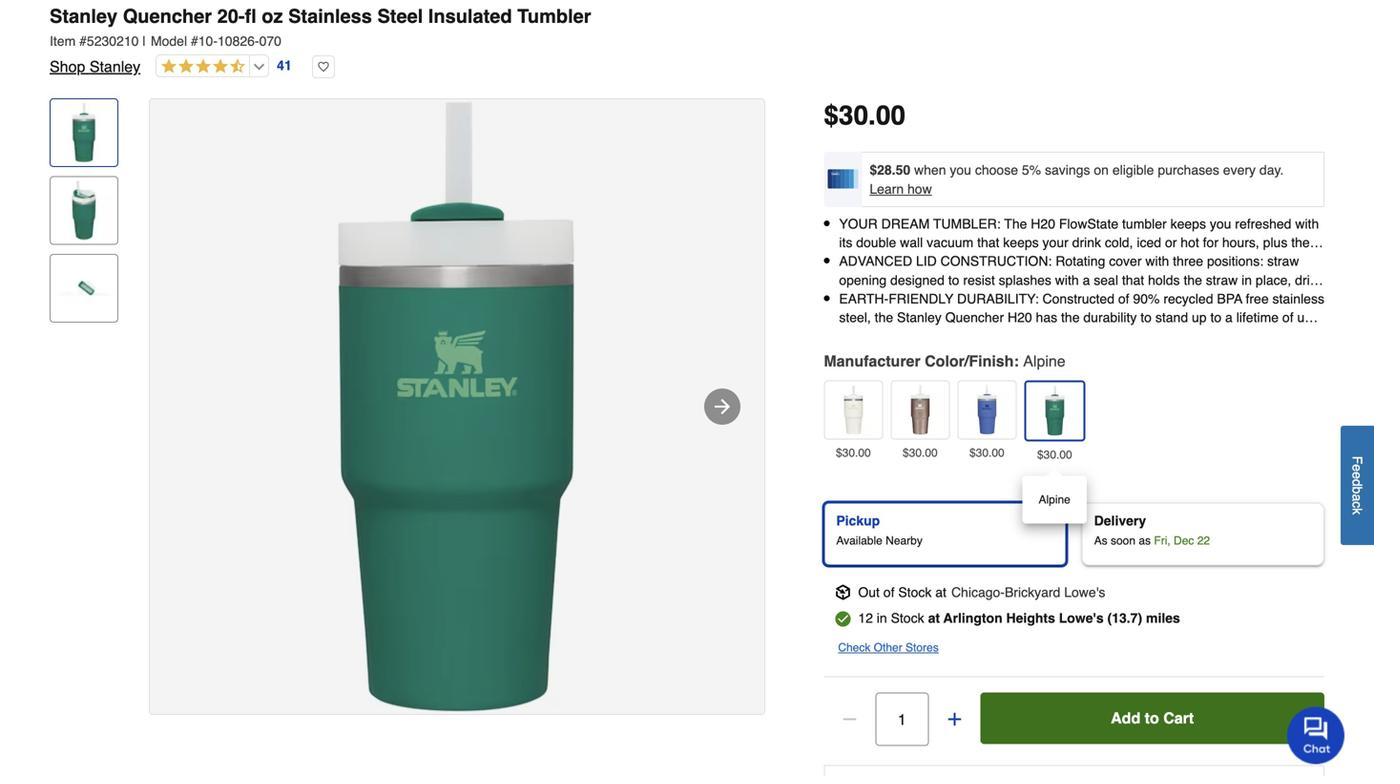 Task type: vqa. For each thing, say whether or not it's contained in the screenshot.
Plumbing
no



Task type: locate. For each thing, give the bounding box(es) containing it.
manufacturer color/finish : alpine
[[824, 352, 1066, 370]]

out of stock at chicago-brickyard lowe's
[[859, 585, 1106, 600]]

the right plus
[[1292, 235, 1311, 250]]

lowe's for brickyard
[[1065, 585, 1106, 600]]

heights
[[1007, 611, 1056, 626]]

h20 inside "earth-friendly durability: constructed of 90% recycled bpa free stainless steel, the stanley quencher h20 has the durability to stand up to a lifetime of use, eliminating the use of single-use plastic bottles and straws"
[[1008, 310, 1033, 325]]

that inside advanced lid construction: rotating cover with three positions: straw opening designed to resist splashes with a seal that holds the straw in place, drink opening, and full-cover top for added leak resistance
[[1123, 272, 1145, 288]]

bpa
[[1218, 291, 1243, 306]]

eligible
[[1113, 162, 1155, 178]]

arrow right image
[[711, 395, 734, 418]]

pickup image
[[836, 585, 851, 600]]

in inside advanced lid construction: rotating cover with three positions: straw opening designed to resist splashes with a seal that holds the straw in place, drink opening, and full-cover top for added leak resistance
[[1242, 272, 1253, 288]]

# right model in the top of the page
[[191, 33, 198, 49]]

0 horizontal spatial for
[[1001, 291, 1016, 306]]

1 vertical spatial on
[[917, 254, 932, 269]]

quencher inside stanley quencher 20-fl oz stainless steel insulated tumbler item # 5230210 | model # 10-10826-070
[[123, 5, 212, 27]]

0 horizontal spatial quencher
[[123, 5, 212, 27]]

1 vertical spatial quencher
[[946, 310, 1005, 325]]

1 vertical spatial and
[[895, 291, 917, 306]]

stock up stores
[[891, 611, 925, 626]]

1 horizontal spatial use
[[1009, 329, 1031, 344]]

straw down is
[[1207, 272, 1239, 288]]

0 horizontal spatial a
[[1083, 272, 1091, 288]]

$30.00 down iris image
[[970, 446, 1005, 460]]

:
[[1014, 352, 1020, 370]]

stanley  #10-10826-070 - thumbnail image
[[54, 103, 114, 162]]

d
[[1351, 479, 1366, 487]]

1 vertical spatial cover
[[942, 291, 975, 306]]

check other stores button
[[839, 638, 939, 657]]

other
[[874, 641, 903, 655]]

and left 'it'
[[1183, 254, 1205, 269]]

1 horizontal spatial on
[[1095, 162, 1109, 178]]

stanley  #10-10826-070 - thumbnail3 image
[[54, 259, 114, 318]]

with right refreshed
[[1296, 216, 1320, 232]]

0 vertical spatial you
[[950, 162, 972, 178]]

advanced lid construction: rotating cover with three positions: straw opening designed to resist splashes with a seal that holds the straw in place, drink opening, and full-cover top for added leak resistance
[[840, 254, 1325, 306]]

it
[[1209, 254, 1216, 269]]

$30.00
[[836, 446, 871, 460], [903, 446, 938, 460], [970, 446, 1005, 460], [1038, 448, 1073, 462]]

wall
[[901, 235, 924, 250]]

#
[[79, 33, 87, 49], [191, 33, 198, 49]]

1 horizontal spatial cover
[[1110, 254, 1142, 269]]

drink down flowstate
[[1073, 235, 1102, 250]]

1 vertical spatial you
[[1211, 216, 1232, 232]]

0 vertical spatial and
[[1183, 254, 1205, 269]]

1 horizontal spatial #
[[191, 33, 198, 49]]

for right "top"
[[1001, 291, 1016, 306]]

for inside advanced lid construction: rotating cover with three positions: straw opening designed to resist splashes with a seal that holds the straw in place, drink opening, and full-cover top for added leak resistance
[[1001, 291, 1016, 306]]

1 vertical spatial h20
[[1008, 310, 1033, 325]]

fits
[[987, 254, 1004, 269]]

you
[[950, 162, 972, 178], [1211, 216, 1232, 232]]

2 vertical spatial with
[[1056, 272, 1080, 288]]

on left all
[[917, 254, 932, 269]]

2 vertical spatial and
[[1119, 329, 1141, 344]]

stanley down 5230210
[[90, 58, 141, 75]]

to down the sizes
[[949, 272, 960, 288]]

cup
[[1117, 254, 1138, 269]]

1 horizontal spatial straw
[[1268, 254, 1300, 269]]

0 horizontal spatial use
[[930, 329, 951, 344]]

0 vertical spatial in
[[1242, 272, 1253, 288]]

designed
[[891, 272, 945, 288]]

stock for in
[[891, 611, 925, 626]]

cold,
[[1106, 235, 1134, 250]]

$30.00 down cream tonal image
[[836, 446, 871, 460]]

to right up
[[1211, 310, 1222, 325]]

a
[[1083, 272, 1091, 288], [1226, 310, 1233, 325], [1351, 494, 1366, 501]]

straw down plus
[[1268, 254, 1300, 269]]

# right item
[[79, 33, 87, 49]]

for up 'it'
[[1204, 235, 1219, 250]]

1 horizontal spatial and
[[1119, 329, 1141, 344]]

stock right out
[[899, 585, 932, 600]]

0 horizontal spatial you
[[950, 162, 972, 178]]

with inside your dream tumbler: the h20 flowstate tumbler keeps you refreshed with its double wall vacuum that keeps your drink cold, iced or hot for hours, plus the narrow base on all sizes fits just about any car cup holder and it is dishwasher safe
[[1296, 216, 1320, 232]]

alpine down alpine image
[[1039, 493, 1071, 507]]

1 horizontal spatial drink
[[1296, 272, 1325, 288]]

lid
[[917, 254, 937, 269]]

lowe's right the 'brickyard'
[[1065, 585, 1106, 600]]

that up fits
[[978, 235, 1000, 250]]

a up k
[[1351, 494, 1366, 501]]

$28.50 when you choose 5% savings on eligible purchases every day. learn how
[[870, 162, 1285, 197]]

at up stores
[[929, 611, 941, 626]]

0 vertical spatial quencher
[[123, 5, 212, 27]]

stores
[[906, 641, 939, 655]]

fl
[[245, 5, 257, 27]]

opening,
[[840, 291, 891, 306]]

on inside your dream tumbler: the h20 flowstate tumbler keeps you refreshed with its double wall vacuum that keeps your drink cold, iced or hot for hours, plus the narrow base on all sizes fits just about any car cup holder and it is dishwasher safe
[[917, 254, 932, 269]]

1 horizontal spatial keeps
[[1171, 216, 1207, 232]]

e up b
[[1351, 472, 1366, 479]]

0 vertical spatial h20
[[1032, 216, 1056, 232]]

0 vertical spatial stock
[[899, 585, 932, 600]]

keeps up hot
[[1171, 216, 1207, 232]]

keeps
[[1171, 216, 1207, 232], [1004, 235, 1040, 250]]

cover down cold,
[[1110, 254, 1142, 269]]

the inside advanced lid construction: rotating cover with three positions: straw opening designed to resist splashes with a seal that holds the straw in place, drink opening, and full-cover top for added leak resistance
[[1184, 272, 1203, 288]]

1 vertical spatial that
[[1123, 272, 1145, 288]]

1 horizontal spatial for
[[1204, 235, 1219, 250]]

you inside your dream tumbler: the h20 flowstate tumbler keeps you refreshed with its double wall vacuum that keeps your drink cold, iced or hot for hours, plus the narrow base on all sizes fits just about any car cup holder and it is dishwasher safe
[[1211, 216, 1232, 232]]

you up hours,
[[1211, 216, 1232, 232]]

1 vertical spatial stock
[[891, 611, 925, 626]]

0 vertical spatial a
[[1083, 272, 1091, 288]]

1 vertical spatial a
[[1226, 310, 1233, 325]]

for inside your dream tumbler: the h20 flowstate tumbler keeps you refreshed with its double wall vacuum that keeps your drink cold, iced or hot for hours, plus the narrow base on all sizes fits just about any car cup holder and it is dishwasher safe
[[1204, 235, 1219, 250]]

quencher down "top"
[[946, 310, 1005, 325]]

and down durability
[[1119, 329, 1141, 344]]

stanley  #10-10826-070 image
[[150, 99, 765, 714]]

the
[[1005, 216, 1028, 232]]

delivery
[[1095, 513, 1147, 529]]

straws
[[1145, 329, 1184, 344]]

in right 12
[[877, 611, 888, 626]]

2 # from the left
[[191, 33, 198, 49]]

1 vertical spatial with
[[1146, 254, 1170, 269]]

h20 up your
[[1032, 216, 1056, 232]]

0 horizontal spatial drink
[[1073, 235, 1102, 250]]

1 vertical spatial for
[[1001, 291, 1016, 306]]

the down friendly
[[907, 329, 926, 344]]

1 horizontal spatial in
[[1242, 272, 1253, 288]]

$30.00 for rose quartz glow image
[[903, 446, 938, 460]]

of up color/finish
[[955, 329, 966, 344]]

a inside advanced lid construction: rotating cover with three positions: straw opening designed to resist splashes with a seal that holds the straw in place, drink opening, and full-cover top for added leak resistance
[[1083, 272, 1091, 288]]

2 horizontal spatial a
[[1351, 494, 1366, 501]]

2 e from the top
[[1351, 472, 1366, 479]]

0 horizontal spatial on
[[917, 254, 932, 269]]

out
[[859, 585, 880, 600]]

lowe's
[[1065, 585, 1106, 600], [1060, 611, 1104, 626]]

option group
[[817, 495, 1333, 573]]

Stepper number input field with increment and decrement buttons number field
[[876, 693, 929, 746]]

b
[[1351, 487, 1366, 494]]

1 vertical spatial keeps
[[1004, 235, 1040, 250]]

earth-
[[840, 291, 889, 306]]

steel
[[378, 5, 423, 27]]

of down stainless
[[1283, 310, 1294, 325]]

you right when
[[950, 162, 972, 178]]

1 horizontal spatial a
[[1226, 310, 1233, 325]]

resist
[[964, 272, 996, 288]]

fri,
[[1155, 534, 1171, 548]]

use up manufacturer color/finish : alpine
[[930, 329, 951, 344]]

1 vertical spatial alpine
[[1039, 493, 1071, 507]]

0 vertical spatial lowe's
[[1065, 585, 1106, 600]]

and
[[1183, 254, 1205, 269], [895, 291, 917, 306], [1119, 329, 1141, 344]]

manufacturer
[[824, 352, 921, 370]]

1 vertical spatial stanley
[[90, 58, 141, 75]]

item number 5 2 3 0 2 1 0 and model number 1 0 - 1 0 8 2 6 - 0 7 0 element
[[50, 32, 1325, 51]]

lowe's for heights
[[1060, 611, 1104, 626]]

0 vertical spatial that
[[978, 235, 1000, 250]]

0 horizontal spatial and
[[895, 291, 917, 306]]

c
[[1351, 501, 1366, 508]]

0 vertical spatial with
[[1296, 216, 1320, 232]]

a down bpa
[[1226, 310, 1233, 325]]

stanley
[[50, 5, 118, 27], [90, 58, 141, 75], [898, 310, 942, 325]]

pickup
[[837, 513, 881, 529]]

|
[[143, 33, 146, 49]]

stanley down friendly
[[898, 310, 942, 325]]

color/finish
[[925, 352, 1014, 370]]

e up d
[[1351, 464, 1366, 472]]

use up :
[[1009, 329, 1031, 344]]

0 vertical spatial keeps
[[1171, 216, 1207, 232]]

in
[[1242, 272, 1253, 288], [877, 611, 888, 626]]

cover down resist on the right of page
[[942, 291, 975, 306]]

2 vertical spatial a
[[1351, 494, 1366, 501]]

h20 down added
[[1008, 310, 1033, 325]]

1 horizontal spatial with
[[1146, 254, 1170, 269]]

in up free
[[1242, 272, 1253, 288]]

a inside "earth-friendly durability: constructed of 90% recycled bpa free stainless steel, the stanley quencher h20 has the durability to stand up to a lifetime of use, eliminating the use of single-use plastic bottles and straws"
[[1226, 310, 1233, 325]]

that down cup
[[1123, 272, 1145, 288]]

070
[[259, 33, 282, 49]]

0 vertical spatial alpine
[[1024, 352, 1066, 370]]

stanley up item
[[50, 5, 118, 27]]

on inside $28.50 when you choose 5% savings on eligible purchases every day. learn how
[[1095, 162, 1109, 178]]

on left eligible
[[1095, 162, 1109, 178]]

with up holds
[[1146, 254, 1170, 269]]

0 vertical spatial drink
[[1073, 235, 1102, 250]]

2 horizontal spatial and
[[1183, 254, 1205, 269]]

0 horizontal spatial #
[[79, 33, 87, 49]]

alpine down plastic
[[1024, 352, 1066, 370]]

f e e d b a c k button
[[1342, 426, 1375, 545]]

that inside your dream tumbler: the h20 flowstate tumbler keeps you refreshed with its double wall vacuum that keeps your drink cold, iced or hot for hours, plus the narrow base on all sizes fits just about any car cup holder and it is dishwasher safe
[[978, 235, 1000, 250]]

13.7
[[1113, 611, 1139, 626]]

top
[[979, 291, 997, 306]]

1 vertical spatial straw
[[1207, 272, 1239, 288]]

just
[[1008, 254, 1028, 269]]

and down designed
[[895, 291, 917, 306]]

drink inside advanced lid construction: rotating cover with three positions: straw opening designed to resist splashes with a seal that holds the straw in place, drink opening, and full-cover top for added leak resistance
[[1296, 272, 1325, 288]]

1 vertical spatial drink
[[1296, 272, 1325, 288]]

stainless
[[1273, 291, 1325, 306]]

90%
[[1134, 291, 1161, 306]]

0 horizontal spatial in
[[877, 611, 888, 626]]

stock
[[899, 585, 932, 600], [891, 611, 925, 626]]

add
[[1112, 710, 1141, 727]]

quencher up model in the top of the page
[[123, 5, 212, 27]]

e
[[1351, 464, 1366, 472], [1351, 472, 1366, 479]]

1 # from the left
[[79, 33, 87, 49]]

delivery as soon as fri, dec 22
[[1095, 513, 1211, 548]]

straw
[[1268, 254, 1300, 269], [1207, 272, 1239, 288]]

1 vertical spatial at
[[929, 611, 941, 626]]

0 horizontal spatial keeps
[[1004, 235, 1040, 250]]

tumbler
[[518, 5, 592, 27]]

0 horizontal spatial that
[[978, 235, 1000, 250]]

leak
[[1061, 291, 1086, 306]]

$30.00 down rose quartz glow image
[[903, 446, 938, 460]]

0 vertical spatial stanley
[[50, 5, 118, 27]]

check
[[839, 641, 871, 655]]

1 horizontal spatial you
[[1211, 216, 1232, 232]]

drink up stainless
[[1296, 272, 1325, 288]]

stock for of
[[899, 585, 932, 600]]

with up leak
[[1056, 272, 1080, 288]]

item
[[50, 33, 76, 49]]

arlington
[[944, 611, 1003, 626]]

the up recycled
[[1184, 272, 1203, 288]]

shop stanley
[[50, 58, 141, 75]]

choose
[[976, 162, 1019, 178]]

keeps up just
[[1004, 235, 1040, 250]]

lowe's left (
[[1060, 611, 1104, 626]]

you inside $28.50 when you choose 5% savings on eligible purchases every day. learn how
[[950, 162, 972, 178]]

alpine image
[[1031, 386, 1080, 436]]

alpine
[[1024, 352, 1066, 370], [1039, 493, 1071, 507]]

0 vertical spatial at
[[936, 585, 947, 600]]

the down leak
[[1062, 310, 1080, 325]]

to
[[949, 272, 960, 288], [1141, 310, 1152, 325], [1211, 310, 1222, 325], [1146, 710, 1160, 727]]

0 vertical spatial for
[[1204, 235, 1219, 250]]

$30.00 down alpine image
[[1038, 448, 1073, 462]]

to right add
[[1146, 710, 1160, 727]]

iris image
[[963, 385, 1012, 435]]

narrow
[[840, 254, 880, 269]]

0 vertical spatial cover
[[1110, 254, 1142, 269]]

cart
[[1164, 710, 1195, 727]]

1 horizontal spatial that
[[1123, 272, 1145, 288]]

at
[[936, 585, 947, 600], [929, 611, 941, 626]]

0 vertical spatial on
[[1095, 162, 1109, 178]]

2 vertical spatial stanley
[[898, 310, 942, 325]]

1 horizontal spatial quencher
[[946, 310, 1005, 325]]

stanley  #10-10826-070 - thumbnail2 image
[[54, 181, 114, 240]]

2 horizontal spatial with
[[1296, 216, 1320, 232]]

a down rotating
[[1083, 272, 1091, 288]]

as
[[1095, 534, 1108, 548]]

at left 'chicago-'
[[936, 585, 947, 600]]

22
[[1198, 534, 1211, 548]]

your
[[1043, 235, 1069, 250]]

1 vertical spatial lowe's
[[1060, 611, 1104, 626]]



Task type: describe. For each thing, give the bounding box(es) containing it.
added
[[1020, 291, 1057, 306]]

and inside your dream tumbler: the h20 flowstate tumbler keeps you refreshed with its double wall vacuum that keeps your drink cold, iced or hot for hours, plus the narrow base on all sizes fits just about any car cup holder and it is dishwasher safe
[[1183, 254, 1205, 269]]

check other stores
[[839, 641, 939, 655]]

12 in stock at arlington heights lowe's ( 13.7 ) miles
[[859, 611, 1181, 626]]

k
[[1351, 508, 1366, 515]]

the up eliminating
[[875, 310, 894, 325]]

0 vertical spatial straw
[[1268, 254, 1300, 269]]

1 use from the left
[[930, 329, 951, 344]]

car
[[1094, 254, 1113, 269]]

4.5 stars image
[[157, 58, 246, 76]]

stanley inside stanley quencher 20-fl oz stainless steel insulated tumbler item # 5230210 | model # 10-10826-070
[[50, 5, 118, 27]]

flowstate
[[1060, 216, 1119, 232]]

savings
[[1046, 162, 1091, 178]]

place,
[[1257, 272, 1292, 288]]

oz
[[262, 5, 283, 27]]

durability:
[[958, 291, 1039, 306]]

0 horizontal spatial with
[[1056, 272, 1080, 288]]

and inside "earth-friendly durability: constructed of 90% recycled bpa free stainless steel, the stanley quencher h20 has the durability to stand up to a lifetime of use, eliminating the use of single-use plastic bottles and straws"
[[1119, 329, 1141, 344]]

f
[[1351, 456, 1366, 464]]

at for chicago-brickyard lowe's
[[936, 585, 947, 600]]

or
[[1166, 235, 1178, 250]]

your dream tumbler: the h20 flowstate tumbler keeps you refreshed with its double wall vacuum that keeps your drink cold, iced or hot for hours, plus the narrow base on all sizes fits just about any car cup holder and it is dishwasher safe
[[840, 216, 1320, 288]]

rose quartz glow image
[[896, 385, 946, 435]]

free
[[1247, 291, 1270, 306]]

1 vertical spatial in
[[877, 611, 888, 626]]

vacuum
[[927, 235, 974, 250]]

model
[[151, 33, 187, 49]]

is
[[1219, 254, 1229, 269]]

quencher inside "earth-friendly durability: constructed of 90% recycled bpa free stainless steel, the stanley quencher h20 has the durability to stand up to a lifetime of use, eliminating the use of single-use plastic bottles and straws"
[[946, 310, 1005, 325]]

seal
[[1095, 272, 1119, 288]]

5%
[[1023, 162, 1042, 178]]

advanced
[[840, 254, 913, 269]]

soon
[[1111, 534, 1136, 548]]

the inside your dream tumbler: the h20 flowstate tumbler keeps you refreshed with its double wall vacuum that keeps your drink cold, iced or hot for hours, plus the narrow base on all sizes fits just about any car cup holder and it is dishwasher safe
[[1292, 235, 1311, 250]]

of left 90%
[[1119, 291, 1130, 306]]

stanley quencher 20-fl oz stainless steel insulated tumbler item # 5230210 | model # 10-10826-070
[[50, 5, 592, 49]]

dec
[[1174, 534, 1195, 548]]

dream
[[882, 216, 930, 232]]

lifetime
[[1237, 310, 1280, 325]]

0 horizontal spatial cover
[[942, 291, 975, 306]]

10826-
[[218, 33, 259, 49]]

steel,
[[840, 310, 872, 325]]

opening
[[840, 272, 887, 288]]

chicago-
[[952, 585, 1005, 600]]

insulated
[[429, 5, 512, 27]]

h20 inside your dream tumbler: the h20 flowstate tumbler keeps you refreshed with its double wall vacuum that keeps your drink cold, iced or hot for hours, plus the narrow base on all sizes fits just about any car cup holder and it is dishwasher safe
[[1032, 216, 1056, 232]]

check circle filled image
[[836, 612, 851, 627]]

purchases
[[1159, 162, 1220, 178]]

double
[[857, 235, 897, 250]]

splashes
[[999, 272, 1052, 288]]

your
[[840, 216, 878, 232]]

plus
[[1264, 235, 1288, 250]]

durability
[[1084, 310, 1138, 325]]

to down 90%
[[1141, 310, 1152, 325]]

heart outline image
[[312, 55, 335, 78]]

drink inside your dream tumbler: the h20 flowstate tumbler keeps you refreshed with its double wall vacuum that keeps your drink cold, iced or hot for hours, plus the narrow base on all sizes fits just about any car cup holder and it is dishwasher safe
[[1073, 235, 1102, 250]]

rotating
[[1056, 254, 1106, 269]]

as
[[1139, 534, 1152, 548]]

2 use from the left
[[1009, 329, 1031, 344]]

available
[[837, 534, 883, 548]]

of right out
[[884, 585, 895, 600]]

construction:
[[941, 254, 1053, 269]]

to inside button
[[1146, 710, 1160, 727]]

single-
[[970, 329, 1009, 344]]

at for at
[[929, 611, 941, 626]]

chat invite button image
[[1288, 706, 1346, 764]]

its
[[840, 235, 853, 250]]

stand
[[1156, 310, 1189, 325]]

20-
[[217, 5, 245, 27]]

holds
[[1149, 272, 1181, 288]]

learn how button
[[870, 180, 933, 199]]

dishwasher
[[1233, 254, 1300, 269]]

every
[[1224, 162, 1257, 178]]

all
[[935, 254, 949, 269]]

up
[[1193, 310, 1207, 325]]

a inside button
[[1351, 494, 1366, 501]]

f e e d b a c k
[[1351, 456, 1366, 515]]

5230210
[[87, 33, 139, 49]]

stainless
[[288, 5, 372, 27]]

option group containing pickup
[[817, 495, 1333, 573]]

$ 30 . 00
[[824, 100, 906, 131]]

has
[[1037, 310, 1058, 325]]

and inside advanced lid construction: rotating cover with three positions: straw opening designed to resist splashes with a seal that holds the straw in place, drink opening, and full-cover top for added leak resistance
[[895, 291, 917, 306]]

tumbler:
[[934, 216, 1001, 232]]

cream tonal image
[[829, 385, 879, 435]]

to inside advanced lid construction: rotating cover with three positions: straw opening designed to resist splashes with a seal that holds the straw in place, drink opening, and full-cover top for added leak resistance
[[949, 272, 960, 288]]

plus image
[[946, 710, 965, 729]]

full-
[[921, 291, 942, 306]]

holder
[[1142, 254, 1179, 269]]

$30.00 for cream tonal image
[[836, 446, 871, 460]]

recycled
[[1164, 291, 1214, 306]]

minus image
[[841, 710, 860, 729]]

0 horizontal spatial straw
[[1207, 272, 1239, 288]]

day.
[[1260, 162, 1285, 178]]

pickup available nearby
[[837, 513, 923, 548]]

bottles
[[1076, 329, 1115, 344]]

sizes
[[953, 254, 983, 269]]

1 e from the top
[[1351, 464, 1366, 472]]

$30.00 for alpine image
[[1038, 448, 1073, 462]]

41
[[277, 58, 292, 73]]

add to cart
[[1112, 710, 1195, 727]]

brickyard
[[1005, 585, 1061, 600]]

base
[[884, 254, 913, 269]]

$30.00 for iris image
[[970, 446, 1005, 460]]

positions:
[[1208, 254, 1264, 269]]

any
[[1069, 254, 1091, 269]]

add to cart button
[[981, 693, 1325, 744]]

plastic
[[1034, 329, 1072, 344]]

tumbler
[[1123, 216, 1168, 232]]

miles
[[1147, 611, 1181, 626]]

stanley inside "earth-friendly durability: constructed of 90% recycled bpa free stainless steel, the stanley quencher h20 has the durability to stand up to a lifetime of use, eliminating the use of single-use plastic bottles and straws"
[[898, 310, 942, 325]]



